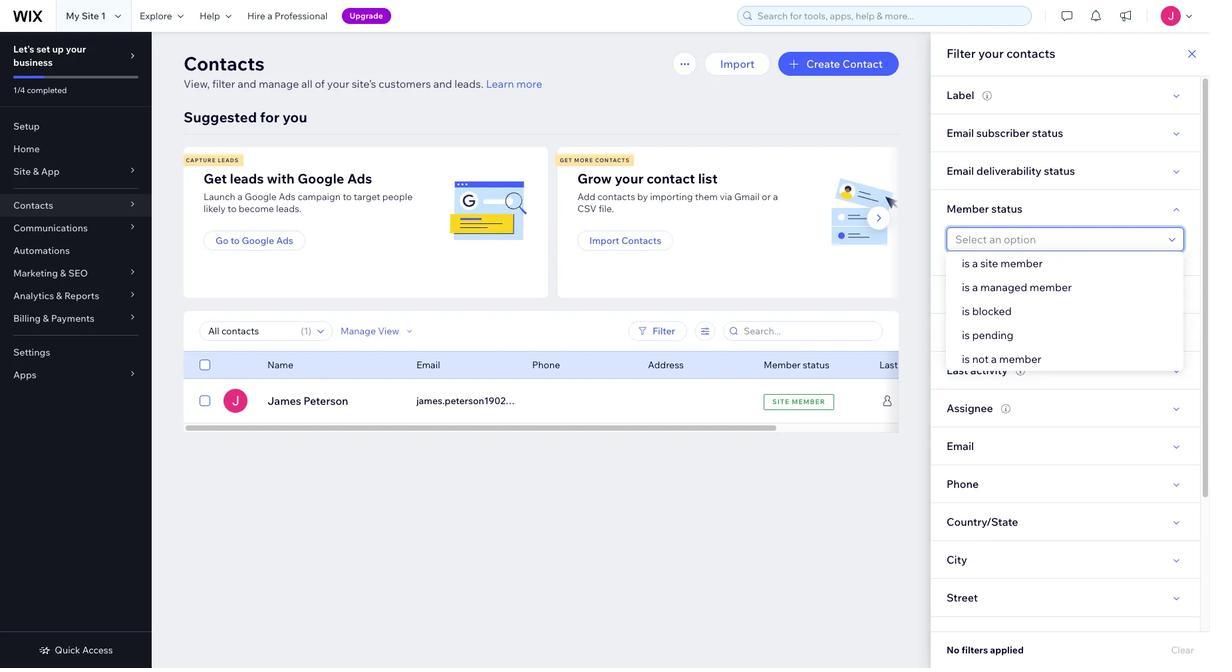 Task type: locate. For each thing, give the bounding box(es) containing it.
1 horizontal spatial site
[[82, 10, 99, 22]]

1 vertical spatial 1
[[304, 325, 308, 337]]

help button
[[192, 0, 239, 32]]

0 horizontal spatial contacts
[[13, 200, 53, 212]]

member for is a managed member
[[1030, 281, 1072, 294]]

name
[[268, 359, 293, 371]]

1 vertical spatial member
[[1030, 281, 1072, 294]]

5 is from the top
[[962, 353, 970, 366]]

member for is not a member
[[1000, 353, 1042, 366]]

0 horizontal spatial 1
[[101, 10, 106, 22]]

professional
[[275, 10, 328, 22]]

no filters applied
[[947, 645, 1024, 657]]

2 horizontal spatial contacts
[[622, 235, 662, 247]]

upgrade button
[[342, 8, 391, 24]]

status
[[1032, 126, 1064, 140], [1044, 164, 1075, 178], [992, 202, 1023, 216], [803, 359, 830, 371]]

site down home
[[13, 166, 31, 178]]

member status down the deliverability
[[947, 202, 1023, 216]]

automations link
[[0, 240, 152, 262]]

grow your contact list add contacts by importing them via gmail or a csv file.
[[578, 170, 778, 215]]

0 horizontal spatial filter
[[653, 325, 675, 337]]

leads
[[218, 157, 239, 164]]

is for is not a member
[[962, 353, 970, 366]]

( 1 )
[[301, 325, 311, 337]]

leads. down "with"
[[276, 203, 302, 215]]

0 horizontal spatial contact
[[843, 57, 883, 71]]

1 horizontal spatial import
[[721, 57, 755, 71]]

& inside popup button
[[60, 268, 66, 280]]

0 horizontal spatial view
[[378, 325, 399, 337]]

&
[[33, 166, 39, 178], [60, 268, 66, 280], [56, 290, 62, 302], [43, 313, 49, 325]]

1 vertical spatial contacts
[[13, 200, 53, 212]]

ads inside go to google ads button
[[276, 235, 293, 247]]

add
[[578, 191, 596, 203]]

customers
[[379, 77, 431, 91]]

contact down the is blocked
[[947, 326, 987, 339]]

import for import contacts
[[590, 235, 620, 247]]

is left pending
[[962, 329, 970, 342]]

member for is a site member
[[1001, 257, 1043, 270]]

1 horizontal spatial phone
[[947, 478, 979, 491]]

0 horizontal spatial last
[[880, 359, 898, 371]]

label
[[947, 89, 975, 102]]

2 vertical spatial member
[[1000, 353, 1042, 366]]

list box
[[946, 252, 1184, 371]]

1 horizontal spatial contacts
[[184, 52, 265, 75]]

activity left not
[[900, 359, 932, 371]]

import inside list
[[590, 235, 620, 247]]

0 vertical spatial phone
[[532, 359, 560, 371]]

0 vertical spatial site
[[82, 10, 99, 22]]

0 vertical spatial member
[[1001, 257, 1043, 270]]

settings
[[13, 347, 50, 359]]

0 vertical spatial 1
[[101, 10, 106, 22]]

create
[[807, 57, 840, 71]]

1 vertical spatial leads.
[[276, 203, 302, 215]]

csv
[[578, 203, 597, 215]]

is down "segment"
[[962, 305, 970, 318]]

import for import
[[721, 57, 755, 71]]

0 vertical spatial filter
[[947, 46, 976, 61]]

google down leads
[[245, 191, 277, 203]]

activity
[[900, 359, 932, 371], [971, 364, 1008, 377]]

site & app button
[[0, 160, 152, 183]]

and
[[238, 77, 256, 91], [434, 77, 452, 91]]

google down become
[[242, 235, 274, 247]]

1 vertical spatial view
[[806, 395, 831, 408]]

sidebar element
[[0, 32, 152, 669]]

& left seo
[[60, 268, 66, 280]]

1 vertical spatial google
[[245, 191, 277, 203]]

your
[[66, 43, 86, 55], [979, 46, 1004, 61], [327, 77, 349, 91], [615, 170, 644, 187]]

contacts up filter
[[184, 52, 265, 75]]

contacts
[[184, 52, 265, 75], [13, 200, 53, 212], [622, 235, 662, 247]]

status down the deliverability
[[992, 202, 1023, 216]]

peterson
[[304, 395, 348, 408]]

& inside popup button
[[56, 290, 62, 302]]

my site 1
[[66, 10, 106, 22]]

1 horizontal spatial contact
[[947, 326, 987, 339]]

1 vertical spatial phone
[[947, 478, 979, 491]]

filter up the address
[[653, 325, 675, 337]]

member status
[[947, 202, 1023, 216], [764, 359, 830, 371]]

0 horizontal spatial leads.
[[276, 203, 302, 215]]

(
[[301, 325, 304, 337]]

site left view link
[[773, 398, 790, 406]]

1 horizontal spatial leads.
[[455, 77, 484, 91]]

4 is from the top
[[962, 329, 970, 342]]

help
[[200, 10, 220, 22]]

filter your contacts
[[947, 46, 1056, 61]]

more
[[517, 77, 543, 91]]

0 horizontal spatial member status
[[764, 359, 830, 371]]

leads
[[230, 170, 264, 187]]

setup
[[13, 120, 40, 132]]

3 is from the top
[[962, 305, 970, 318]]

a down leads
[[238, 191, 243, 203]]

and right customers
[[434, 77, 452, 91]]

0 vertical spatial contacts
[[184, 52, 265, 75]]

manage
[[341, 325, 376, 337]]

import contacts
[[590, 235, 662, 247]]

leads. left learn
[[455, 77, 484, 91]]

& left reports
[[56, 290, 62, 302]]

0 vertical spatial contacts
[[1007, 46, 1056, 61]]

james
[[268, 395, 301, 408]]

0 vertical spatial ads
[[347, 170, 372, 187]]

setup link
[[0, 115, 152, 138]]

& for marketing
[[60, 268, 66, 280]]

0 vertical spatial member status
[[947, 202, 1023, 216]]

applied
[[990, 645, 1024, 657]]

set
[[36, 43, 50, 55]]

site right 'my'
[[82, 10, 99, 22]]

& for billing
[[43, 313, 49, 325]]

1 vertical spatial ads
[[279, 191, 296, 203]]

site for site member
[[773, 398, 790, 406]]

segment
[[947, 288, 993, 301]]

member status down search... field
[[764, 359, 830, 371]]

get leads with google ads launch a google ads campaign to target people likely to become leads.
[[204, 170, 413, 215]]

& left app
[[33, 166, 39, 178]]

1 vertical spatial filter
[[653, 325, 675, 337]]

0 vertical spatial contact
[[843, 57, 883, 71]]

1 vertical spatial member
[[764, 359, 801, 371]]

marketing
[[13, 268, 58, 280]]

2 vertical spatial google
[[242, 235, 274, 247]]

0 horizontal spatial phone
[[532, 359, 560, 371]]

filter for filter
[[653, 325, 675, 337]]

go
[[216, 235, 229, 247]]

1 left manage in the left of the page
[[304, 325, 308, 337]]

1 and from the left
[[238, 77, 256, 91]]

Unsaved view field
[[204, 322, 297, 341]]

1 vertical spatial site
[[13, 166, 31, 178]]

1 is from the top
[[962, 257, 970, 270]]

is
[[962, 257, 970, 270], [962, 281, 970, 294], [962, 305, 970, 318], [962, 329, 970, 342], [962, 353, 970, 366]]

contact right create
[[843, 57, 883, 71]]

1 horizontal spatial and
[[434, 77, 452, 91]]

is for is blocked
[[962, 305, 970, 318]]

is left not
[[962, 353, 970, 366]]

my
[[66, 10, 80, 22]]

1 horizontal spatial view
[[806, 395, 831, 408]]

last activity
[[880, 359, 932, 371], [947, 364, 1008, 377]]

contacts for contacts
[[13, 200, 53, 212]]

created
[[990, 326, 1028, 339]]

0 horizontal spatial activity
[[900, 359, 932, 371]]

contact inside button
[[843, 57, 883, 71]]

2 horizontal spatial site
[[773, 398, 790, 406]]

importing
[[650, 191, 693, 203]]

2 vertical spatial site
[[773, 398, 790, 406]]

manage view button
[[341, 325, 415, 337]]

1 vertical spatial contact
[[947, 326, 987, 339]]

capture
[[186, 157, 216, 164]]

view
[[378, 325, 399, 337], [806, 395, 831, 408]]

Select an option field
[[952, 228, 1165, 251]]

james peterson
[[268, 395, 348, 408]]

a
[[267, 10, 273, 22], [238, 191, 243, 203], [773, 191, 778, 203], [973, 257, 978, 270], [973, 281, 978, 294], [991, 353, 997, 366]]

1 horizontal spatial filter
[[947, 46, 976, 61]]

go to google ads
[[216, 235, 293, 247]]

0 horizontal spatial contacts
[[598, 191, 635, 203]]

ads up "target"
[[347, 170, 372, 187]]

0 horizontal spatial site
[[13, 166, 31, 178]]

0 vertical spatial leads.
[[455, 77, 484, 91]]

filter button
[[629, 321, 687, 341]]

member up is a managed member
[[1001, 257, 1043, 270]]

or
[[762, 191, 771, 203]]

import
[[721, 57, 755, 71], [590, 235, 620, 247]]

filter up label
[[947, 46, 976, 61]]

is for is a managed member
[[962, 281, 970, 294]]

ads down "with"
[[279, 191, 296, 203]]

contacts up communications
[[13, 200, 53, 212]]

1/4 completed
[[13, 85, 67, 95]]

to left "target"
[[343, 191, 352, 203]]

suggested
[[184, 108, 257, 126]]

city
[[947, 554, 968, 567]]

learn
[[486, 77, 514, 91]]

is for is pending
[[962, 329, 970, 342]]

your inside contacts view, filter and manage all of your site's customers and leads. learn more
[[327, 77, 349, 91]]

to right go in the top left of the page
[[231, 235, 240, 247]]

analytics & reports
[[13, 290, 99, 302]]

email deliverability status
[[947, 164, 1075, 178]]

list
[[182, 147, 928, 298]]

is up the is blocked
[[962, 281, 970, 294]]

filter for filter your contacts
[[947, 46, 976, 61]]

& for site
[[33, 166, 39, 178]]

activity down is pending
[[971, 364, 1008, 377]]

home link
[[0, 138, 152, 160]]

member right managed
[[1030, 281, 1072, 294]]

0 horizontal spatial import
[[590, 235, 620, 247]]

to inside button
[[231, 235, 240, 247]]

ads down get leads with google ads launch a google ads campaign to target people likely to become leads.
[[276, 235, 293, 247]]

a right or
[[773, 191, 778, 203]]

1 vertical spatial member status
[[764, 359, 830, 371]]

your inside grow your contact list add contacts by importing them via gmail or a csv file.
[[615, 170, 644, 187]]

no
[[947, 645, 960, 657]]

2 is from the top
[[962, 281, 970, 294]]

target
[[354, 191, 380, 203]]

is left site
[[962, 257, 970, 270]]

contacts inside contacts view, filter and manage all of your site's customers and leads. learn more
[[184, 52, 265, 75]]

2 vertical spatial ads
[[276, 235, 293, 247]]

1 vertical spatial import
[[590, 235, 620, 247]]

hire
[[247, 10, 265, 22]]

phone
[[532, 359, 560, 371], [947, 478, 979, 491]]

marketing & seo button
[[0, 262, 152, 285]]

0 vertical spatial member
[[947, 202, 989, 216]]

more
[[575, 157, 594, 164]]

status right the deliverability
[[1044, 164, 1075, 178]]

contacts down by
[[622, 235, 662, 247]]

google up campaign
[[298, 170, 344, 187]]

member down created
[[1000, 353, 1042, 366]]

0 horizontal spatial last activity
[[880, 359, 932, 371]]

and right filter
[[238, 77, 256, 91]]

0 vertical spatial import
[[721, 57, 755, 71]]

filter inside button
[[653, 325, 675, 337]]

payments
[[51, 313, 94, 325]]

2 vertical spatial contacts
[[622, 235, 662, 247]]

1 right 'my'
[[101, 10, 106, 22]]

1 horizontal spatial 1
[[304, 325, 308, 337]]

site inside dropdown button
[[13, 166, 31, 178]]

contact created
[[947, 326, 1028, 339]]

contacts inside dropdown button
[[13, 200, 53, 212]]

apps button
[[0, 364, 152, 387]]

managed
[[981, 281, 1028, 294]]

1 vertical spatial contacts
[[598, 191, 635, 203]]

filter
[[947, 46, 976, 61], [653, 325, 675, 337]]

site
[[82, 10, 99, 22], [13, 166, 31, 178], [773, 398, 790, 406]]

automations
[[13, 245, 70, 257]]

people
[[382, 191, 413, 203]]

leads.
[[455, 77, 484, 91], [276, 203, 302, 215]]

None checkbox
[[200, 357, 210, 373], [200, 393, 210, 409], [200, 357, 210, 373], [200, 393, 210, 409]]

0 horizontal spatial and
[[238, 77, 256, 91]]

& right billing
[[43, 313, 49, 325]]



Task type: describe. For each thing, give the bounding box(es) containing it.
view link
[[790, 389, 847, 413]]

create contact
[[807, 57, 883, 71]]

manage
[[259, 77, 299, 91]]

import contacts button
[[578, 231, 674, 251]]

gmail
[[735, 191, 760, 203]]

import button
[[705, 52, 771, 76]]

1 horizontal spatial member status
[[947, 202, 1023, 216]]

by
[[637, 191, 648, 203]]

site member
[[773, 398, 826, 406]]

street
[[947, 592, 978, 605]]

2 and from the left
[[434, 77, 452, 91]]

learn more button
[[486, 76, 543, 92]]

explore
[[140, 10, 172, 22]]

contacts for contacts view, filter and manage all of your site's customers and leads. learn more
[[184, 52, 265, 75]]

0 vertical spatial google
[[298, 170, 344, 187]]

quick access button
[[39, 645, 113, 657]]

status down search... field
[[803, 359, 830, 371]]

go to google ads button
[[204, 231, 305, 251]]

leads. inside get leads with google ads launch a google ads campaign to target people likely to become leads.
[[276, 203, 302, 215]]

google inside button
[[242, 235, 274, 247]]

contact
[[647, 170, 695, 187]]

a right hire
[[267, 10, 273, 22]]

campaign
[[298, 191, 341, 203]]

your inside let's set up your business
[[66, 43, 86, 55]]

a inside get leads with google ads launch a google ads campaign to target people likely to become leads.
[[238, 191, 243, 203]]

list containing get leads with google ads
[[182, 147, 928, 298]]

billing & payments
[[13, 313, 94, 325]]

list
[[698, 170, 718, 187]]

get
[[560, 157, 573, 164]]

contacts view, filter and manage all of your site's customers and leads. learn more
[[184, 52, 543, 91]]

list box containing is a site member
[[946, 252, 1184, 371]]

grow
[[578, 170, 612, 187]]

contacts inside grow your contact list add contacts by importing them via gmail or a csv file.
[[598, 191, 635, 203]]

site's
[[352, 77, 376, 91]]

a inside grow your contact list add contacts by importing them via gmail or a csv file.
[[773, 191, 778, 203]]

let's set up your business
[[13, 43, 86, 69]]

Search for tools, apps, help & more... field
[[754, 7, 1028, 25]]

address
[[648, 359, 684, 371]]

pending
[[973, 329, 1014, 342]]

not
[[973, 353, 989, 366]]

james peterson image
[[224, 389, 248, 413]]

create contact button
[[779, 52, 899, 76]]

2 vertical spatial member
[[792, 398, 826, 406]]

is blocked
[[962, 305, 1012, 318]]

blocked
[[973, 305, 1012, 318]]

1 horizontal spatial contacts
[[1007, 46, 1056, 61]]

contacts
[[595, 157, 630, 164]]

you
[[283, 108, 307, 126]]

status right subscriber
[[1032, 126, 1064, 140]]

file.
[[599, 203, 614, 215]]

& for analytics
[[56, 290, 62, 302]]

capture leads
[[186, 157, 239, 164]]

analytics
[[13, 290, 54, 302]]

deliverability
[[977, 164, 1042, 178]]

completed
[[27, 85, 67, 95]]

contacts inside button
[[622, 235, 662, 247]]

with
[[267, 170, 295, 187]]

contacts button
[[0, 194, 152, 217]]

app
[[41, 166, 60, 178]]

1 horizontal spatial last activity
[[947, 364, 1008, 377]]

apps
[[13, 369, 36, 381]]

quick access
[[55, 645, 113, 657]]

site for site & app
[[13, 166, 31, 178]]

subscriber
[[977, 126, 1030, 140]]

become
[[239, 203, 274, 215]]

james.peterson1902@gmail.com
[[417, 395, 561, 407]]

get
[[204, 170, 227, 187]]

home
[[13, 143, 40, 155]]

site
[[981, 257, 999, 270]]

communications button
[[0, 217, 152, 240]]

for
[[260, 108, 280, 126]]

is for is a site member
[[962, 257, 970, 270]]

language
[[947, 630, 997, 643]]

Search... field
[[740, 322, 878, 341]]

a left site
[[973, 257, 978, 270]]

settings link
[[0, 341, 152, 364]]

a up the is blocked
[[973, 281, 978, 294]]

1 horizontal spatial last
[[947, 364, 968, 377]]

leads. inside contacts view, filter and manage all of your site's customers and leads. learn more
[[455, 77, 484, 91]]

upgrade
[[350, 11, 383, 21]]

analytics & reports button
[[0, 285, 152, 307]]

seo
[[68, 268, 88, 280]]

suggested for you
[[184, 108, 307, 126]]

reports
[[64, 290, 99, 302]]

assignee
[[947, 402, 993, 415]]

manage view
[[341, 325, 399, 337]]

communications
[[13, 222, 88, 234]]

1/4
[[13, 85, 25, 95]]

likely
[[204, 203, 226, 215]]

let's
[[13, 43, 34, 55]]

get more contacts
[[560, 157, 630, 164]]

1 horizontal spatial activity
[[971, 364, 1008, 377]]

a right not
[[991, 353, 997, 366]]

0 vertical spatial view
[[378, 325, 399, 337]]

hire a professional link
[[239, 0, 336, 32]]

launch
[[204, 191, 235, 203]]

is not a member
[[962, 353, 1042, 366]]

all
[[302, 77, 313, 91]]

country/state
[[947, 516, 1019, 529]]

is pending
[[962, 329, 1014, 342]]

to right likely
[[228, 203, 237, 215]]

them
[[695, 191, 718, 203]]



Task type: vqa. For each thing, say whether or not it's contained in the screenshot.
them
yes



